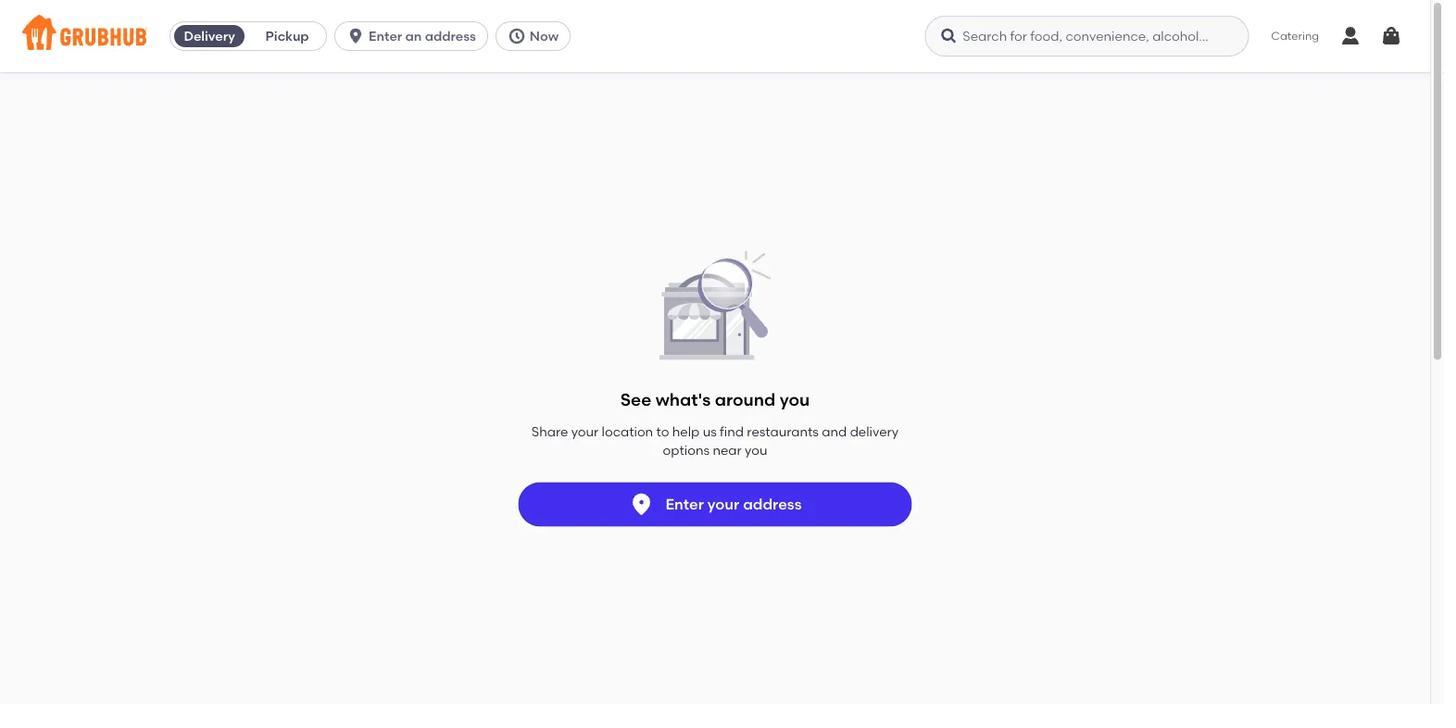 Task type: describe. For each thing, give the bounding box(es) containing it.
catering button
[[1259, 15, 1333, 57]]

around
[[715, 389, 776, 410]]

now button
[[496, 21, 578, 51]]

delivery button
[[171, 21, 248, 51]]

delivery
[[850, 424, 899, 440]]

address for enter an address
[[425, 28, 476, 44]]

pickup button
[[248, 21, 326, 51]]

enter for enter an address
[[369, 28, 402, 44]]

share
[[532, 424, 568, 440]]

you inside share your location to help us find restaurants and delivery options near you
[[745, 443, 768, 458]]

enter an address button
[[335, 21, 496, 51]]

your for enter
[[708, 496, 740, 514]]

share your location to help us find restaurants and delivery options near you
[[532, 424, 899, 458]]

enter for enter your address
[[666, 496, 704, 514]]

Search for food, convenience, alcohol... search field
[[925, 16, 1249, 57]]

location
[[602, 424, 653, 440]]

see what's around you
[[621, 389, 810, 410]]

svg image
[[508, 27, 526, 45]]

delivery
[[184, 28, 235, 44]]



Task type: vqa. For each thing, say whether or not it's contained in the screenshot.
svg icon
yes



Task type: locate. For each thing, give the bounding box(es) containing it.
1 vertical spatial address
[[743, 496, 802, 514]]

1 horizontal spatial you
[[780, 389, 810, 410]]

1 vertical spatial you
[[745, 443, 768, 458]]

your for share
[[572, 424, 599, 440]]

1 horizontal spatial address
[[743, 496, 802, 514]]

your right share
[[572, 424, 599, 440]]

0 vertical spatial address
[[425, 28, 476, 44]]

options
[[663, 443, 710, 458]]

address right an
[[425, 28, 476, 44]]

an
[[405, 28, 422, 44]]

address down restaurants in the bottom of the page
[[743, 496, 802, 514]]

0 vertical spatial you
[[780, 389, 810, 410]]

enter inside button
[[369, 28, 402, 44]]

and
[[822, 424, 847, 440]]

your inside 'button'
[[708, 496, 740, 514]]

restaurants
[[747, 424, 819, 440]]

enter inside 'button'
[[666, 496, 704, 514]]

find
[[720, 424, 744, 440]]

you right near
[[745, 443, 768, 458]]

near
[[713, 443, 742, 458]]

0 vertical spatial your
[[572, 424, 599, 440]]

svg image inside enter an address button
[[347, 27, 365, 45]]

0 horizontal spatial your
[[572, 424, 599, 440]]

1 vertical spatial enter
[[666, 496, 704, 514]]

you
[[780, 389, 810, 410], [745, 443, 768, 458]]

pickup
[[266, 28, 309, 44]]

catering
[[1272, 29, 1320, 42]]

address
[[425, 28, 476, 44], [743, 496, 802, 514]]

enter an address
[[369, 28, 476, 44]]

svg image
[[1340, 25, 1362, 47], [1381, 25, 1403, 47], [347, 27, 365, 45], [940, 27, 958, 45]]

1 horizontal spatial enter
[[666, 496, 704, 514]]

address inside button
[[425, 28, 476, 44]]

enter your address
[[666, 496, 802, 514]]

us
[[703, 424, 717, 440]]

1 vertical spatial your
[[708, 496, 740, 514]]

your inside share your location to help us find restaurants and delivery options near you
[[572, 424, 599, 440]]

see
[[621, 389, 652, 410]]

1 horizontal spatial your
[[708, 496, 740, 514]]

main navigation navigation
[[0, 0, 1431, 72]]

enter your address button
[[518, 482, 912, 527]]

enter
[[369, 28, 402, 44], [666, 496, 704, 514]]

0 vertical spatial enter
[[369, 28, 402, 44]]

what's
[[656, 389, 711, 410]]

help
[[673, 424, 700, 440]]

to
[[657, 424, 669, 440]]

address for enter your address
[[743, 496, 802, 514]]

0 horizontal spatial address
[[425, 28, 476, 44]]

your
[[572, 424, 599, 440], [708, 496, 740, 514]]

your down near
[[708, 496, 740, 514]]

enter left an
[[369, 28, 402, 44]]

enter right position icon on the left bottom of page
[[666, 496, 704, 514]]

0 horizontal spatial enter
[[369, 28, 402, 44]]

position icon image
[[629, 492, 655, 518]]

0 horizontal spatial you
[[745, 443, 768, 458]]

you up restaurants in the bottom of the page
[[780, 389, 810, 410]]

now
[[530, 28, 559, 44]]

address inside 'button'
[[743, 496, 802, 514]]



